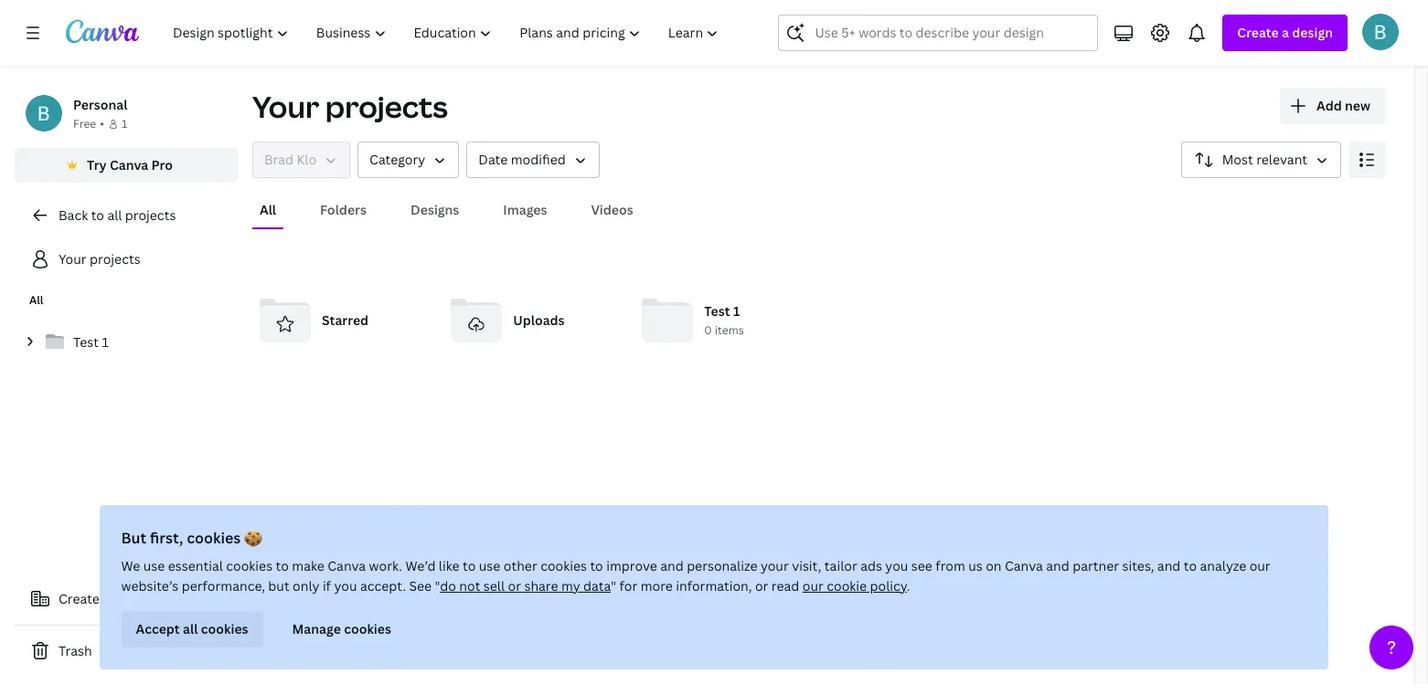 Task type: vqa. For each thing, say whether or not it's contained in the screenshot.
MAGIC SWITCH, BACKGROUND REMOVER at the left bottom
no



Task type: locate. For each thing, give the bounding box(es) containing it.
1 horizontal spatial a
[[1282, 24, 1289, 41]]

1 horizontal spatial test
[[704, 303, 730, 320]]

or
[[508, 578, 522, 595], [756, 578, 769, 595]]

test inside test 1 0 items
[[704, 303, 730, 320]]

but
[[269, 578, 290, 595]]

and up the do not sell or share my data " for more information, or read our cookie policy .
[[661, 558, 684, 575]]

0 horizontal spatial and
[[661, 558, 684, 575]]

share
[[525, 578, 559, 595]]

if
[[323, 578, 331, 595]]

on
[[986, 558, 1002, 575]]

0 vertical spatial test
[[704, 303, 730, 320]]

and
[[661, 558, 684, 575], [1047, 558, 1070, 575], [1158, 558, 1181, 575]]

2 or from the left
[[756, 578, 769, 595]]

1 for test 1
[[102, 334, 109, 351]]

1 horizontal spatial your projects
[[252, 87, 448, 126]]

our cookie policy link
[[803, 578, 907, 595]]

canva right try
[[110, 156, 148, 174]]

0 horizontal spatial our
[[803, 578, 824, 595]]

other
[[504, 558, 538, 575]]

my
[[562, 578, 581, 595]]

0 horizontal spatial a
[[103, 591, 110, 608]]

essential
[[169, 558, 223, 575]]

0 horizontal spatial your
[[59, 251, 87, 268]]

cookies
[[187, 528, 241, 549], [227, 558, 273, 575], [541, 558, 587, 575], [201, 621, 249, 638], [344, 621, 392, 638]]

0 horizontal spatial all
[[29, 293, 43, 308]]

canva inside button
[[110, 156, 148, 174]]

most
[[1222, 151, 1253, 168]]

1 " from the left
[[435, 578, 440, 595]]

projects down back to all projects
[[90, 251, 140, 268]]

0 horizontal spatial or
[[508, 578, 522, 595]]

use up sell
[[479, 558, 501, 575]]

1 horizontal spatial all
[[260, 201, 276, 219]]

1 vertical spatial create
[[59, 591, 100, 608]]

0 horizontal spatial canva
[[110, 156, 148, 174]]

your projects up klo
[[252, 87, 448, 126]]

cookies inside manage cookies button
[[344, 621, 392, 638]]

create left "design"
[[1237, 24, 1279, 41]]

None search field
[[779, 15, 1098, 51]]

a left "design"
[[1282, 24, 1289, 41]]

starred link
[[252, 288, 429, 354]]

"
[[435, 578, 440, 595], [611, 578, 617, 595]]

videos button
[[584, 193, 641, 228]]

personal
[[73, 96, 127, 113]]

your projects
[[252, 87, 448, 126], [59, 251, 140, 268]]

do
[[440, 578, 457, 595]]

projects
[[325, 87, 448, 126], [125, 207, 176, 224], [90, 251, 140, 268]]

do not sell or share my data link
[[440, 578, 611, 595]]

1 vertical spatial our
[[803, 578, 824, 595]]

1 horizontal spatial all
[[183, 621, 198, 638]]

to right back
[[91, 207, 104, 224]]

1 use from the left
[[144, 558, 165, 575]]

canva up if on the left of page
[[328, 558, 366, 575]]

for
[[620, 578, 638, 595]]

1 horizontal spatial and
[[1047, 558, 1070, 575]]

2 vertical spatial projects
[[90, 251, 140, 268]]

" left for
[[611, 578, 617, 595]]

1 horizontal spatial you
[[886, 558, 909, 575]]

0 horizontal spatial test
[[73, 334, 99, 351]]

1 vertical spatial test
[[73, 334, 99, 351]]

we
[[122, 558, 141, 575]]

create
[[1237, 24, 1279, 41], [59, 591, 100, 608]]

date modified
[[478, 151, 566, 168]]

design
[[1292, 24, 1333, 41]]

1 and from the left
[[661, 558, 684, 575]]

uploads
[[513, 312, 565, 329]]

your up the brad klo
[[252, 87, 319, 126]]

to right like
[[463, 558, 476, 575]]

" right see on the left bottom of the page
[[435, 578, 440, 595]]

or right sell
[[508, 578, 522, 595]]

2 horizontal spatial canva
[[1005, 558, 1044, 575]]

0 horizontal spatial create
[[59, 591, 100, 608]]

test
[[704, 303, 730, 320], [73, 334, 99, 351]]

1 for test 1 0 items
[[733, 303, 740, 320]]

website's
[[122, 578, 179, 595]]

0 vertical spatial create
[[1237, 24, 1279, 41]]

1 vertical spatial your projects
[[59, 251, 140, 268]]

0 vertical spatial a
[[1282, 24, 1289, 41]]

relevant
[[1256, 151, 1307, 168]]

0 horizontal spatial all
[[107, 207, 122, 224]]

manage cookies button
[[278, 612, 406, 648]]

our
[[1250, 558, 1271, 575], [803, 578, 824, 595]]

make
[[292, 558, 325, 575]]

cookies up my
[[541, 558, 587, 575]]

2 horizontal spatial 1
[[733, 303, 740, 320]]

your projects down back to all projects
[[59, 251, 140, 268]]

your projects inside the your projects link
[[59, 251, 140, 268]]

your down back
[[59, 251, 87, 268]]

1 horizontal spatial create
[[1237, 24, 1279, 41]]

0 vertical spatial all
[[260, 201, 276, 219]]

use up website's
[[144, 558, 165, 575]]

0 vertical spatial you
[[886, 558, 909, 575]]

1 vertical spatial your
[[59, 251, 87, 268]]

1 vertical spatial all
[[183, 621, 198, 638]]

0 horizontal spatial your projects
[[59, 251, 140, 268]]

designs
[[411, 201, 459, 219]]

1 right •
[[121, 116, 127, 132]]

images button
[[496, 193, 555, 228]]

to left 'analyze'
[[1184, 558, 1197, 575]]

to up but
[[276, 558, 289, 575]]

1 vertical spatial projects
[[125, 207, 176, 224]]

team
[[113, 591, 144, 608]]

2 vertical spatial 1
[[102, 334, 109, 351]]

create inside button
[[59, 591, 100, 608]]

our down visit,
[[803, 578, 824, 595]]

and left partner
[[1047, 558, 1070, 575]]

Search search field
[[815, 16, 1062, 50]]

1 horizontal spatial "
[[611, 578, 617, 595]]

uploads link
[[444, 288, 620, 354]]

use
[[144, 558, 165, 575], [479, 558, 501, 575]]

🍪
[[245, 528, 263, 549]]

1 vertical spatial you
[[335, 578, 357, 595]]

projects up the your projects link
[[125, 207, 176, 224]]

back to all projects
[[59, 207, 176, 224]]

create for create a team
[[59, 591, 100, 608]]

videos
[[591, 201, 633, 219]]

or left read
[[756, 578, 769, 595]]

a for design
[[1282, 24, 1289, 41]]

items
[[715, 323, 744, 339]]

our right 'analyze'
[[1250, 558, 1271, 575]]

test 1 0 items
[[704, 303, 744, 339]]

1 horizontal spatial our
[[1250, 558, 1271, 575]]

create left 'team'
[[59, 591, 100, 608]]

0
[[704, 323, 712, 339]]

canva right on
[[1005, 558, 1044, 575]]

all right back
[[107, 207, 122, 224]]

a inside dropdown button
[[1282, 24, 1289, 41]]

a for team
[[103, 591, 110, 608]]

your
[[761, 558, 789, 575]]

0 horizontal spatial 1
[[102, 334, 109, 351]]

to up data
[[591, 558, 604, 575]]

from
[[936, 558, 966, 575]]

1 horizontal spatial use
[[479, 558, 501, 575]]

1 up items at the right top
[[733, 303, 740, 320]]

.
[[907, 578, 911, 595]]

1 horizontal spatial or
[[756, 578, 769, 595]]

all inside button
[[183, 621, 198, 638]]

2 horizontal spatial and
[[1158, 558, 1181, 575]]

a inside button
[[103, 591, 110, 608]]

a left 'team'
[[103, 591, 110, 608]]

tailor
[[825, 558, 858, 575]]

modified
[[511, 151, 566, 168]]

test 1
[[73, 334, 109, 351]]

all
[[260, 201, 276, 219], [29, 293, 43, 308]]

test for test 1
[[73, 334, 99, 351]]

we use essential cookies to make canva work. we'd like to use other cookies to improve and personalize your visit, tailor ads you see from us on canva and partner sites, and to analyze our website's performance, but only if you accept. see "
[[122, 558, 1271, 595]]

cookie
[[827, 578, 867, 595]]

all right accept
[[183, 621, 198, 638]]

cookies down performance,
[[201, 621, 249, 638]]

add
[[1317, 97, 1342, 114]]

you up policy
[[886, 558, 909, 575]]

1 or from the left
[[508, 578, 522, 595]]

brad klo image
[[1362, 14, 1399, 50]]

cookies down accept.
[[344, 621, 392, 638]]

trash link
[[15, 634, 238, 670]]

see
[[410, 578, 432, 595]]

try canva pro
[[87, 156, 173, 174]]

projects up 'category'
[[325, 87, 448, 126]]

top level navigation element
[[161, 15, 735, 51]]

create inside dropdown button
[[1237, 24, 1279, 41]]

0 vertical spatial 1
[[121, 116, 127, 132]]

Date modified button
[[467, 142, 600, 178]]

manage cookies
[[293, 621, 392, 638]]

1 down the your projects link
[[102, 334, 109, 351]]

0 horizontal spatial use
[[144, 558, 165, 575]]

you right if on the left of page
[[335, 578, 357, 595]]

and right sites, on the right of page
[[1158, 558, 1181, 575]]

Sort by button
[[1181, 142, 1341, 178]]

most relevant
[[1222, 151, 1307, 168]]

1 vertical spatial a
[[103, 591, 110, 608]]

0 vertical spatial our
[[1250, 558, 1271, 575]]

all
[[107, 207, 122, 224], [183, 621, 198, 638]]

1 vertical spatial 1
[[733, 303, 740, 320]]

0 horizontal spatial "
[[435, 578, 440, 595]]

manage
[[293, 621, 341, 638]]

0 vertical spatial all
[[107, 207, 122, 224]]

create a team button
[[15, 582, 238, 618]]

1 horizontal spatial your
[[252, 87, 319, 126]]

1 inside test 1 0 items
[[733, 303, 740, 320]]



Task type: describe. For each thing, give the bounding box(es) containing it.
work.
[[369, 558, 403, 575]]

projects inside the your projects link
[[90, 251, 140, 268]]

but first, cookies 🍪
[[122, 528, 263, 549]]

visit,
[[792, 558, 822, 575]]

create a design button
[[1223, 15, 1348, 51]]

data
[[584, 578, 611, 595]]

category
[[369, 151, 425, 168]]

we'd
[[406, 558, 436, 575]]

images
[[503, 201, 547, 219]]

1 horizontal spatial 1
[[121, 116, 127, 132]]

2 use from the left
[[479, 558, 501, 575]]

your projects link
[[15, 241, 238, 278]]

more
[[641, 578, 673, 595]]

cookies up essential
[[187, 528, 241, 549]]

test for test 1 0 items
[[704, 303, 730, 320]]

like
[[439, 558, 460, 575]]

analyze
[[1201, 558, 1247, 575]]

2 " from the left
[[611, 578, 617, 595]]

accept all cookies
[[136, 621, 249, 638]]

2 and from the left
[[1047, 558, 1070, 575]]

policy
[[870, 578, 907, 595]]

starred
[[322, 312, 369, 329]]

new
[[1345, 97, 1371, 114]]

improve
[[607, 558, 658, 575]]

test 1 link
[[15, 324, 238, 362]]

but
[[122, 528, 147, 549]]

" inside we use essential cookies to make canva work. we'd like to use other cookies to improve and personalize your visit, tailor ads you see from us on canva and partner sites, and to analyze our website's performance, but only if you accept. see "
[[435, 578, 440, 595]]

back
[[59, 207, 88, 224]]

information,
[[676, 578, 753, 595]]

klo
[[297, 151, 316, 168]]

cookies inside accept all cookies button
[[201, 621, 249, 638]]

see
[[912, 558, 933, 575]]

read
[[772, 578, 800, 595]]

try
[[87, 156, 107, 174]]

Owner button
[[252, 142, 350, 178]]

brad klo
[[264, 151, 316, 168]]

partner
[[1073, 558, 1120, 575]]

folders button
[[313, 193, 374, 228]]

free •
[[73, 116, 104, 132]]

all inside button
[[260, 201, 276, 219]]

to inside back to all projects link
[[91, 207, 104, 224]]

projects inside back to all projects link
[[125, 207, 176, 224]]

do not sell or share my data " for more information, or read our cookie policy .
[[440, 578, 911, 595]]

folders
[[320, 201, 367, 219]]

brad
[[264, 151, 294, 168]]

designs button
[[403, 193, 467, 228]]

back to all projects link
[[15, 197, 238, 234]]

only
[[293, 578, 320, 595]]

create for create a design
[[1237, 24, 1279, 41]]

our inside we use essential cookies to make canva work. we'd like to use other cookies to improve and personalize your visit, tailor ads you see from us on canva and partner sites, and to analyze our website's performance, but only if you accept. see "
[[1250, 558, 1271, 575]]

create a design
[[1237, 24, 1333, 41]]

add new button
[[1280, 88, 1385, 124]]

ads
[[861, 558, 883, 575]]

personalize
[[687, 558, 758, 575]]

0 horizontal spatial you
[[335, 578, 357, 595]]

1 vertical spatial all
[[29, 293, 43, 308]]

all button
[[252, 193, 283, 228]]

add new
[[1317, 97, 1371, 114]]

but first, cookies 🍪 dialog
[[100, 506, 1329, 670]]

•
[[100, 116, 104, 132]]

cookies down "🍪"
[[227, 558, 273, 575]]

0 vertical spatial projects
[[325, 87, 448, 126]]

0 vertical spatial your
[[252, 87, 319, 126]]

accept all cookies button
[[122, 612, 263, 648]]

1 horizontal spatial canva
[[328, 558, 366, 575]]

accept
[[136, 621, 180, 638]]

create a team
[[59, 591, 144, 608]]

first,
[[150, 528, 184, 549]]

Category button
[[358, 142, 459, 178]]

trash
[[59, 643, 92, 660]]

0 vertical spatial your projects
[[252, 87, 448, 126]]

us
[[969, 558, 983, 575]]

not
[[460, 578, 481, 595]]

pro
[[151, 156, 173, 174]]

try canva pro button
[[15, 148, 238, 183]]

3 and from the left
[[1158, 558, 1181, 575]]

sell
[[484, 578, 505, 595]]

performance,
[[182, 578, 266, 595]]

accept.
[[361, 578, 406, 595]]

free
[[73, 116, 96, 132]]

date
[[478, 151, 508, 168]]



